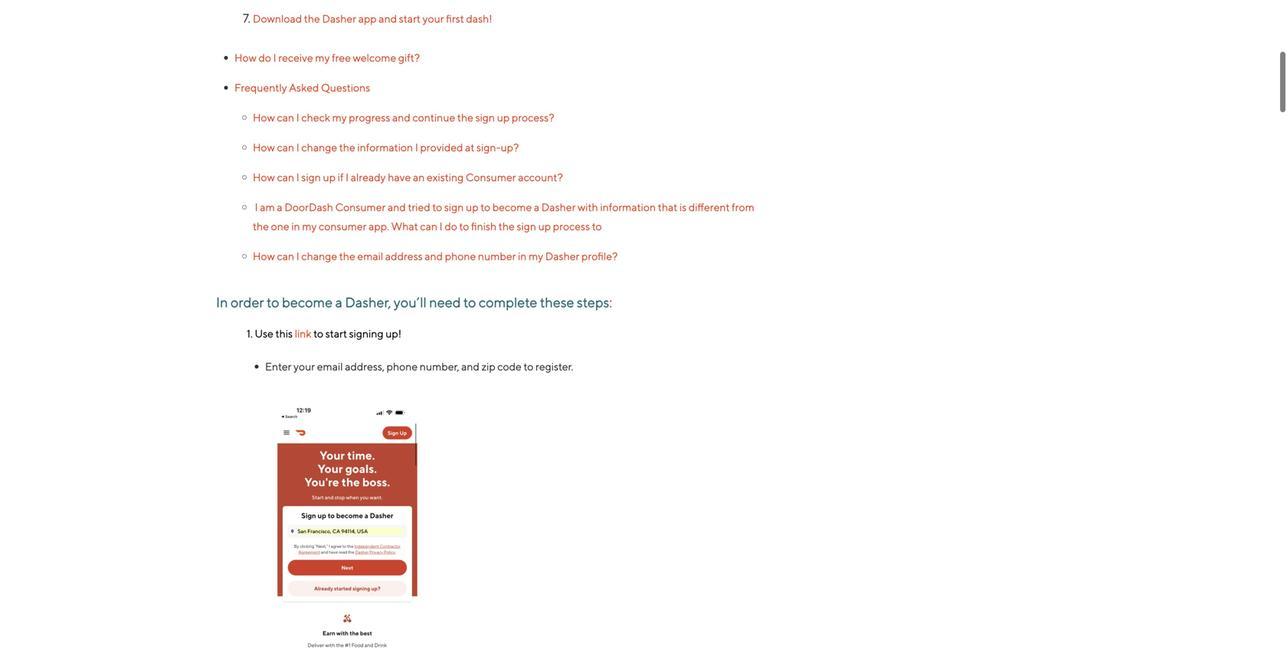 Task type: describe. For each thing, give the bounding box(es) containing it.
1 horizontal spatial email
[[357, 250, 383, 262]]

at
[[465, 141, 475, 154]]

continue
[[413, 111, 455, 124]]

up!
[[386, 327, 402, 340]]

2 horizontal spatial a
[[534, 201, 540, 213]]

sign-
[[477, 141, 501, 154]]

dasher,
[[345, 294, 391, 310]]

my right number
[[529, 250, 543, 262]]

account?
[[518, 171, 563, 183]]

sign up "sign-" at left top
[[476, 111, 495, 124]]

code
[[498, 360, 522, 373]]

0 vertical spatial consumer
[[466, 171, 516, 183]]

1. use this link to start signing up!
[[247, 327, 402, 340]]

have
[[388, 171, 411, 183]]

doordash
[[285, 201, 333, 213]]

need
[[429, 294, 461, 310]]

app
[[358, 12, 377, 25]]

1 vertical spatial your
[[294, 360, 315, 373]]

asked
[[289, 81, 319, 94]]

0 horizontal spatial information
[[357, 141, 413, 154]]

my right check at the top
[[332, 111, 347, 124]]

download
[[253, 12, 302, 25]]

address,
[[345, 360, 385, 373]]

can for progress
[[277, 111, 294, 124]]

first
[[446, 12, 464, 25]]

0 horizontal spatial do
[[259, 51, 271, 64]]

sign left the if
[[302, 171, 321, 183]]

how do i receive my free welcome gift?
[[235, 51, 422, 64]]

consumer
[[319, 220, 367, 232]]

frequently asked questions link
[[235, 80, 370, 94]]

provided
[[420, 141, 463, 154]]

1 vertical spatial become
[[282, 294, 333, 310]]

do inside i am a doordash consumer and tried to sign up to become a dasher with information that is different from the one in my consumer app. what can i do to finish the sign up process to
[[445, 220, 457, 232]]

tried
[[408, 201, 430, 213]]

i left am
[[255, 201, 258, 213]]

enter your email address, phone number, and zip code to register.
[[265, 360, 574, 373]]

the right finish
[[499, 220, 515, 232]]

to right order
[[267, 294, 279, 310]]

to left finish
[[459, 220, 469, 232]]

1 vertical spatial in
[[518, 250, 527, 262]]

how can i change the email address and phone number in my dasher profile?
[[253, 250, 618, 262]]

i up doordash
[[296, 171, 299, 183]]

check
[[302, 111, 330, 124]]

i am a doordash consumer and tried to sign up to become a dasher with information that is different from the one in my consumer app. what can i do to finish the sign up process to link
[[253, 199, 755, 233]]

in order to become a dasher, you'll need to complete these steps :
[[216, 294, 612, 310]]

link link
[[295, 327, 312, 340]]

different
[[689, 201, 730, 213]]

that
[[658, 201, 678, 213]]

am
[[260, 201, 275, 213]]

download the dasher app and start your first dash!
[[253, 12, 492, 25]]

profile?
[[582, 250, 618, 262]]

one
[[271, 220, 289, 232]]

up left 'process'
[[538, 220, 551, 232]]

i right the if
[[346, 171, 349, 183]]

change for email
[[302, 250, 337, 262]]

to right need
[[464, 294, 476, 310]]

what
[[391, 220, 418, 232]]

:
[[609, 294, 612, 310]]

steps
[[577, 294, 609, 310]]

with
[[578, 201, 598, 213]]

number,
[[420, 360, 459, 373]]

link
[[295, 327, 312, 340]]

in inside i am a doordash consumer and tried to sign up to become a dasher with information that is different from the one in my consumer app. what can i do to finish the sign up process to
[[291, 220, 300, 232]]

how can i change the email address and phone number in my dasher profile? link
[[253, 248, 618, 263]]

sign right finish
[[517, 220, 536, 232]]

number
[[478, 250, 516, 262]]

dasher inside i am a doordash consumer and tried to sign up to become a dasher with information that is different from the one in my consumer app. what can i do to finish the sign up process to
[[542, 201, 576, 213]]

is
[[680, 201, 687, 213]]

dasher inside how can i change the email address and phone number in my dasher profile? link
[[545, 250, 580, 262]]

how can i change the information i provided at sign-up? link
[[253, 139, 519, 154]]

to up finish
[[481, 201, 491, 213]]

consumer inside i am a doordash consumer and tried to sign up to become a dasher with information that is different from the one in my consumer app. what can i do to finish the sign up process to
[[335, 201, 386, 213]]

gift?
[[398, 51, 420, 64]]

from
[[732, 201, 755, 213]]

to right code
[[524, 360, 534, 373]]

up inside how can i sign up if i already have an existing consumer account? link
[[323, 171, 336, 183]]

0 vertical spatial start
[[399, 12, 421, 25]]

these
[[540, 294, 574, 310]]

how for how can i check my progress and continue the sign up process?
[[253, 111, 275, 124]]

receive
[[278, 51, 313, 64]]

free
[[332, 51, 351, 64]]

process?
[[512, 111, 555, 124]]

in
[[216, 294, 228, 310]]

1 horizontal spatial a
[[335, 294, 343, 310]]



Task type: vqa. For each thing, say whether or not it's contained in the screenshot.
'still'
no



Task type: locate. For each thing, give the bounding box(es) containing it.
the up the if
[[339, 141, 355, 154]]

0 vertical spatial email
[[357, 250, 383, 262]]

up left process?
[[497, 111, 510, 124]]

this
[[276, 327, 293, 340]]

if
[[338, 171, 344, 183]]

i am a doordash consumer and tried to sign up to become a dasher with information that is different from the one in my consumer app. what can i do to finish the sign up process to
[[253, 201, 755, 232]]

i left check at the top
[[296, 111, 299, 124]]

up left the if
[[323, 171, 336, 183]]

1 horizontal spatial your
[[423, 12, 444, 25]]

email down app.
[[357, 250, 383, 262]]

0 horizontal spatial email
[[317, 360, 343, 373]]

and right the app
[[379, 12, 397, 25]]

up inside how can i check my progress and continue the sign up process? link
[[497, 111, 510, 124]]

frequently
[[235, 81, 287, 94]]

the right download
[[304, 12, 320, 25]]

complete
[[479, 294, 538, 310]]

change down consumer
[[302, 250, 337, 262]]

change
[[302, 141, 337, 154], [302, 250, 337, 262]]

dash!
[[466, 12, 492, 25]]

the
[[304, 12, 320, 25], [457, 111, 474, 124], [339, 141, 355, 154], [253, 220, 269, 232], [499, 220, 515, 232], [339, 250, 355, 262]]

0 horizontal spatial phone
[[387, 360, 418, 373]]

consumer down "sign-" at left top
[[466, 171, 516, 183]]

start left 'signing'
[[326, 327, 347, 340]]

0 vertical spatial information
[[357, 141, 413, 154]]

dasher inside download the dasher app and start your first dash! link
[[322, 12, 356, 25]]

finish
[[471, 220, 497, 232]]

1. use
[[247, 327, 274, 340]]

0 vertical spatial become
[[493, 201, 532, 213]]

the down consumer
[[339, 250, 355, 262]]

how for how can i change the email address and phone number in my dasher profile?
[[253, 250, 275, 262]]

become
[[493, 201, 532, 213], [282, 294, 333, 310]]

1 vertical spatial start
[[326, 327, 347, 340]]

how for how do i receive my free welcome gift?
[[235, 51, 257, 64]]

0 vertical spatial your
[[423, 12, 444, 25]]

can inside i am a doordash consumer and tried to sign up to become a dasher with information that is different from the one in my consumer app. what can i do to finish the sign up process to
[[420, 220, 438, 232]]

information left that
[[600, 201, 656, 213]]

0 vertical spatial dasher
[[322, 12, 356, 25]]

0 vertical spatial change
[[302, 141, 337, 154]]

how can i sign up if i already have an existing consumer account? link
[[253, 169, 565, 184]]

2 vertical spatial dasher
[[545, 250, 580, 262]]

enter
[[265, 360, 292, 373]]

i left provided
[[415, 141, 418, 154]]

and
[[379, 12, 397, 25], [392, 111, 411, 124], [388, 201, 406, 213], [425, 250, 443, 262], [461, 360, 480, 373]]

your right enter
[[294, 360, 315, 373]]

my
[[315, 51, 330, 64], [332, 111, 347, 124], [302, 220, 317, 232], [529, 250, 543, 262]]

can down 'tried'
[[420, 220, 438, 232]]

can for if
[[277, 171, 294, 183]]

1 vertical spatial information
[[600, 201, 656, 213]]

1 horizontal spatial do
[[445, 220, 457, 232]]

email down 1. use this link to start signing up!
[[317, 360, 343, 373]]

dasher left the app
[[322, 12, 356, 25]]

and up what
[[388, 201, 406, 213]]

address
[[385, 250, 423, 262]]

the left one at the top left
[[253, 220, 269, 232]]

1 vertical spatial consumer
[[335, 201, 386, 213]]

i left receive
[[273, 51, 276, 64]]

i down frequently asked questions
[[296, 141, 299, 154]]

1 vertical spatial do
[[445, 220, 457, 232]]

zip
[[482, 360, 496, 373]]

your
[[423, 12, 444, 25], [294, 360, 315, 373]]

the up at
[[457, 111, 474, 124]]

to down 'with'
[[592, 220, 602, 232]]

1 vertical spatial change
[[302, 250, 337, 262]]

0 horizontal spatial your
[[294, 360, 315, 373]]

how for how can i sign up if i already have an existing consumer account?
[[253, 171, 275, 183]]

0 horizontal spatial in
[[291, 220, 300, 232]]

change down check at the top
[[302, 141, 337, 154]]

information up have
[[357, 141, 413, 154]]

up
[[497, 111, 510, 124], [323, 171, 336, 183], [466, 201, 479, 213], [538, 220, 551, 232]]

in
[[291, 220, 300, 232], [518, 250, 527, 262]]

progress
[[349, 111, 390, 124]]

in right number
[[518, 250, 527, 262]]

frequently asked questions
[[235, 81, 370, 94]]

0 vertical spatial in
[[291, 220, 300, 232]]

: link
[[609, 294, 612, 310]]

and left zip at the bottom
[[461, 360, 480, 373]]

0 horizontal spatial consumer
[[335, 201, 386, 213]]

an
[[413, 171, 425, 183]]

questions
[[321, 81, 370, 94]]

a left dasher,
[[335, 294, 343, 310]]

1 horizontal spatial phone
[[445, 250, 476, 262]]

1 change from the top
[[302, 141, 337, 154]]

process
[[553, 220, 590, 232]]

already
[[351, 171, 386, 183]]

up?
[[501, 141, 519, 154]]

register.
[[536, 360, 574, 373]]

can up doordash
[[277, 171, 294, 183]]

to right link
[[314, 327, 324, 340]]

become up link link
[[282, 294, 333, 310]]

how can i check my progress and continue the sign up process? link
[[253, 109, 555, 124]]

to right 'tried'
[[433, 201, 442, 213]]

a down account? at the left top
[[534, 201, 540, 213]]

can down one at the top left
[[277, 250, 294, 262]]

phone down "up!"
[[387, 360, 418, 373]]

you'll
[[394, 294, 427, 310]]

dasher up 'process'
[[542, 201, 576, 213]]

i down doordash
[[296, 250, 299, 262]]

start up gift?
[[399, 12, 421, 25]]

can
[[277, 111, 294, 124], [277, 141, 294, 154], [277, 171, 294, 183], [420, 220, 438, 232], [277, 250, 294, 262]]

0 horizontal spatial a
[[277, 201, 283, 213]]

order
[[231, 294, 264, 310]]

how do i receive my free welcome gift? link
[[235, 50, 422, 64]]

and inside i am a doordash consumer and tried to sign up to become a dasher with information that is different from the one in my consumer app. what can i do to finish the sign up process to
[[388, 201, 406, 213]]

sign down existing
[[444, 201, 464, 213]]

download the dasher app and start your first dash! link
[[253, 11, 492, 25]]

can for information
[[277, 141, 294, 154]]

and right address
[[425, 250, 443, 262]]

1 vertical spatial dasher
[[542, 201, 576, 213]]

do up frequently
[[259, 51, 271, 64]]

how for how can i change the information i provided at sign-up?
[[253, 141, 275, 154]]

your left first
[[423, 12, 444, 25]]

do left finish
[[445, 220, 457, 232]]

dasher down 'process'
[[545, 250, 580, 262]]

my left free
[[315, 51, 330, 64]]

how can i sign up if i already have an existing consumer account?
[[253, 171, 565, 183]]

do
[[259, 51, 271, 64], [445, 220, 457, 232]]

0 vertical spatial do
[[259, 51, 271, 64]]

become inside i am a doordash consumer and tried to sign up to become a dasher with information that is different from the one in my consumer app. what can i do to finish the sign up process to
[[493, 201, 532, 213]]

0 horizontal spatial become
[[282, 294, 333, 310]]

existing
[[427, 171, 464, 183]]

1 vertical spatial email
[[317, 360, 343, 373]]

my down doordash
[[302, 220, 317, 232]]

2 change from the top
[[302, 250, 337, 262]]

a
[[277, 201, 283, 213], [534, 201, 540, 213], [335, 294, 343, 310]]

information
[[357, 141, 413, 154], [600, 201, 656, 213]]

i up how can i change the email address and phone number in my dasher profile? link
[[440, 220, 443, 232]]

change for information
[[302, 141, 337, 154]]

1 vertical spatial phone
[[387, 360, 418, 373]]

phone
[[445, 250, 476, 262], [387, 360, 418, 373]]

email
[[357, 250, 383, 262], [317, 360, 343, 373]]

up up finish
[[466, 201, 479, 213]]

sign
[[476, 111, 495, 124], [302, 171, 321, 183], [444, 201, 464, 213], [517, 220, 536, 232]]

1 horizontal spatial information
[[600, 201, 656, 213]]

0 vertical spatial phone
[[445, 250, 476, 262]]

welcome
[[353, 51, 396, 64]]

1 horizontal spatial consumer
[[466, 171, 516, 183]]

consumer up consumer
[[335, 201, 386, 213]]

can left check at the top
[[277, 111, 294, 124]]

1 horizontal spatial in
[[518, 250, 527, 262]]

how can i check my progress and continue the sign up process?
[[253, 111, 555, 124]]

how
[[235, 51, 257, 64], [253, 111, 275, 124], [253, 141, 275, 154], [253, 171, 275, 183], [253, 250, 275, 262]]

can for email
[[277, 250, 294, 262]]

i
[[273, 51, 276, 64], [296, 111, 299, 124], [296, 141, 299, 154], [415, 141, 418, 154], [296, 171, 299, 183], [346, 171, 349, 183], [255, 201, 258, 213], [440, 220, 443, 232], [296, 250, 299, 262]]

become up finish
[[493, 201, 532, 213]]

1 horizontal spatial become
[[493, 201, 532, 213]]

app.
[[369, 220, 389, 232]]

start
[[399, 12, 421, 25], [326, 327, 347, 340]]

signing
[[349, 327, 384, 340]]

in right one at the top left
[[291, 220, 300, 232]]

a right am
[[277, 201, 283, 213]]

1 horizontal spatial start
[[399, 12, 421, 25]]

0 horizontal spatial start
[[326, 327, 347, 340]]

dasher
[[322, 12, 356, 25], [542, 201, 576, 213], [545, 250, 580, 262]]

information inside i am a doordash consumer and tried to sign up to become a dasher with information that is different from the one in my consumer app. what can i do to finish the sign up process to
[[600, 201, 656, 213]]

how can i change the information i provided at sign-up?
[[253, 141, 519, 154]]

and right progress
[[392, 111, 411, 124]]

consumer
[[466, 171, 516, 183], [335, 201, 386, 213]]

my inside i am a doordash consumer and tried to sign up to become a dasher with information that is different from the one in my consumer app. what can i do to finish the sign up process to
[[302, 220, 317, 232]]

can down frequently asked questions
[[277, 141, 294, 154]]

to
[[433, 201, 442, 213], [481, 201, 491, 213], [459, 220, 469, 232], [592, 220, 602, 232], [267, 294, 279, 310], [464, 294, 476, 310], [314, 327, 324, 340], [524, 360, 534, 373]]

phone left number
[[445, 250, 476, 262]]



